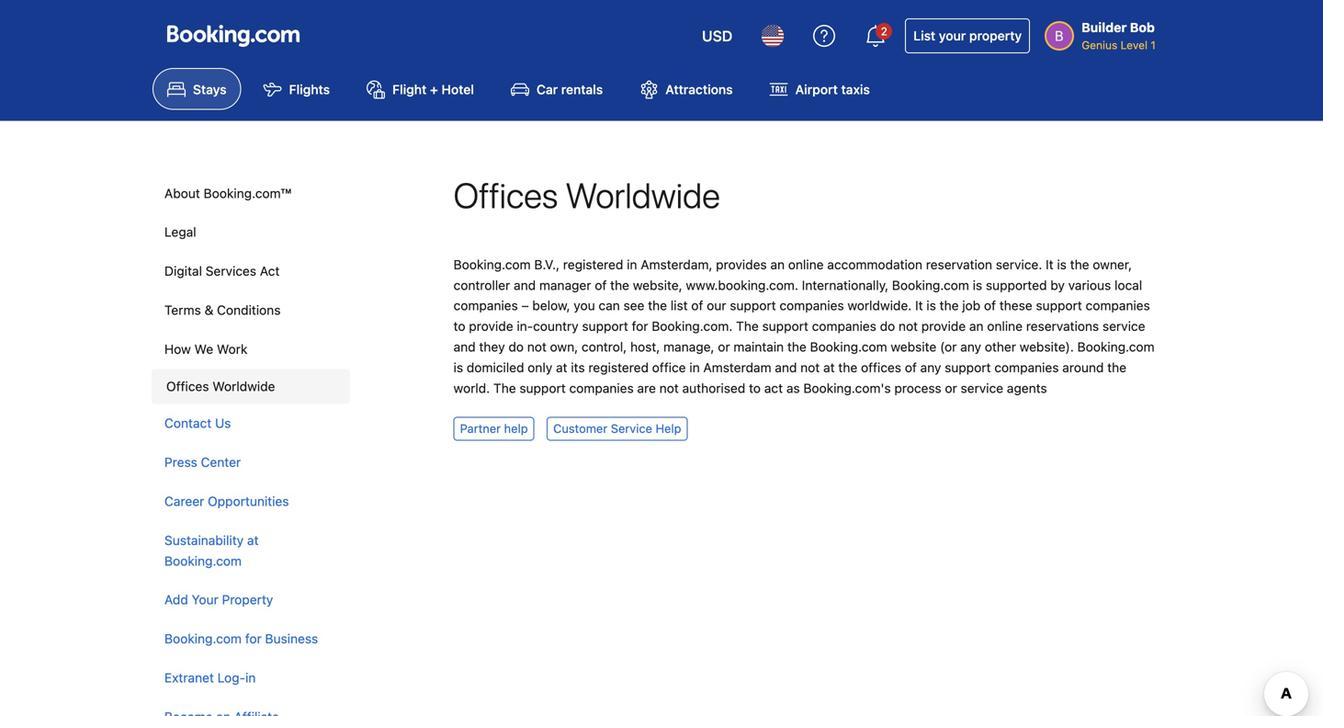 Task type: describe. For each thing, give the bounding box(es) containing it.
0 vertical spatial do
[[880, 319, 895, 334]]

center
[[201, 455, 241, 470]]

stays
[[193, 82, 227, 97]]

other
[[985, 339, 1017, 354]]

builder bob genius level 1
[[1082, 20, 1156, 51]]

2 provide from the left
[[922, 319, 966, 334]]

authorised
[[683, 380, 746, 396]]

support down (or
[[945, 360, 991, 375]]

1 vertical spatial an
[[970, 319, 984, 334]]

bob
[[1130, 20, 1155, 35]]

help
[[504, 422, 528, 435]]

is up world.
[[454, 360, 463, 375]]

website
[[891, 339, 937, 354]]

support up maintain
[[763, 319, 809, 334]]

booking.com down reservation
[[892, 277, 970, 293]]

offices worldwide inside 'navigation'
[[166, 379, 275, 394]]

1 horizontal spatial service
[[1103, 319, 1146, 334]]

domiciled
[[467, 360, 524, 375]]

only
[[528, 360, 553, 375]]

booking.com for business link
[[152, 620, 346, 659]]

1 vertical spatial to
[[749, 380, 761, 396]]

press center link
[[152, 443, 346, 482]]

0 horizontal spatial the
[[494, 380, 516, 396]]

support up control,
[[582, 319, 629, 334]]

about
[[165, 185, 200, 201]]

offices
[[861, 360, 902, 375]]

rentals
[[561, 82, 603, 97]]

flight + hotel
[[393, 82, 474, 97]]

help
[[656, 422, 682, 435]]

0 vertical spatial and
[[514, 277, 536, 293]]

how we work link
[[152, 330, 346, 369]]

booking.com's
[[804, 380, 891, 396]]

career opportunities
[[165, 494, 289, 509]]

services
[[206, 263, 256, 279]]

is left job
[[927, 298, 937, 313]]

1 horizontal spatial or
[[945, 380, 958, 396]]

around
[[1063, 360, 1104, 375]]

navigation containing about booking.com™
[[152, 174, 350, 716]]

contact us link
[[152, 404, 346, 443]]

1 horizontal spatial any
[[961, 339, 982, 354]]

control,
[[582, 339, 627, 354]]

usd button
[[691, 14, 744, 58]]

reservations
[[1027, 319, 1100, 334]]

not down office
[[660, 380, 679, 396]]

extranet log-in link
[[152, 659, 346, 698]]

legal
[[165, 224, 196, 240]]

flights
[[289, 82, 330, 97]]

0 horizontal spatial and
[[454, 339, 476, 354]]

add
[[165, 592, 188, 607]]

0 vertical spatial registered
[[563, 257, 624, 272]]

car
[[537, 82, 558, 97]]

partner help link
[[454, 417, 535, 441]]

booking.com inside booking.com for business link
[[165, 631, 242, 646]]

sustainability at booking.com
[[165, 533, 259, 568]]

customer
[[554, 422, 608, 435]]

digital services act
[[165, 263, 280, 279]]

booking.com b.v., registered in amsterdam, provides an online accommodation reservation service. it is the owner, controller and manager of the website, www.booking.com. internationally, booking.com is supported by various local companies – below, you can see the list of our support companies worldwide. it is the job of these support companies to provide in-country support for booking.com. the support companies do not provide an online reservations service and they do not own, control, host, manage, or maintain the booking.com website (or any other website). booking.com is domiciled only at its registered office in amsterdam and not at the offices of any support companies around the world. the support companies are not authorised to act as booking.com's process or service agents
[[454, 257, 1155, 396]]

service.
[[996, 257, 1043, 272]]

provides
[[716, 257, 767, 272]]

partner help
[[460, 422, 528, 435]]

at inside the sustainability at booking.com
[[247, 533, 259, 548]]

maintain
[[734, 339, 784, 354]]

conditions
[[217, 302, 281, 318]]

is up job
[[973, 277, 983, 293]]

for inside 'booking.com b.v., registered in amsterdam, provides an online accommodation reservation service. it is the owner, controller and manager of the website, www.booking.com. internationally, booking.com is supported by various local companies – below, you can see the list of our support companies worldwide. it is the job of these support companies to provide in-country support for booking.com. the support companies do not provide an online reservations service and they do not own, control, host, manage, or maintain the booking.com website (or any other website). booking.com is domiciled only at its registered office in amsterdam and not at the offices of any support companies around the world. the support companies are not authorised to act as booking.com's process or service agents'
[[632, 319, 649, 334]]

opportunities
[[208, 494, 289, 509]]

various
[[1069, 277, 1112, 293]]

for inside 'navigation'
[[245, 631, 262, 646]]

booking.com up controller
[[454, 257, 531, 272]]

usd
[[702, 27, 733, 45]]

is up by
[[1057, 257, 1067, 272]]

property
[[970, 28, 1022, 43]]

about booking.com™ link
[[152, 174, 346, 213]]

these
[[1000, 298, 1033, 313]]

of right 'list'
[[692, 298, 704, 313]]

support down www.booking.com.
[[730, 298, 776, 313]]

builder
[[1082, 20, 1127, 35]]

companies down worldwide.
[[812, 319, 877, 334]]

host,
[[631, 339, 660, 354]]

sustainability at booking.com link
[[152, 521, 346, 581]]

we
[[194, 341, 213, 357]]

career opportunities link
[[152, 482, 346, 521]]

the down website,
[[648, 298, 667, 313]]

log-
[[218, 670, 245, 685]]

not up website
[[899, 319, 918, 334]]

digital services act link
[[152, 252, 346, 291]]

0 vertical spatial the
[[736, 319, 759, 334]]

service
[[611, 422, 653, 435]]

of down website
[[905, 360, 917, 375]]

as
[[787, 380, 800, 396]]

property
[[222, 592, 273, 607]]

list
[[671, 298, 688, 313]]

the left job
[[940, 298, 959, 313]]

level
[[1121, 39, 1148, 51]]

see
[[624, 298, 645, 313]]

owner,
[[1093, 257, 1133, 272]]

world.
[[454, 380, 490, 396]]

partner
[[460, 422, 501, 435]]

contact
[[165, 416, 212, 431]]

the up various
[[1071, 257, 1090, 272]]

amsterdam
[[704, 360, 772, 375]]

the right maintain
[[788, 339, 807, 354]]



Task type: vqa. For each thing, say whether or not it's contained in the screenshot.
USD button
yes



Task type: locate. For each thing, give the bounding box(es) containing it.
at down the 'career opportunities' link
[[247, 533, 259, 548]]

list your property link
[[906, 18, 1031, 53]]

offices inside 'navigation'
[[166, 379, 209, 394]]

stays link
[[153, 68, 241, 110]]

worldwide up amsterdam,
[[566, 174, 720, 215]]

1 vertical spatial or
[[945, 380, 958, 396]]

any up process
[[921, 360, 942, 375]]

own,
[[550, 339, 578, 354]]

provide
[[469, 319, 513, 334], [922, 319, 966, 334]]

1 vertical spatial in
[[690, 360, 700, 375]]

and up as
[[775, 360, 797, 375]]

attractions
[[666, 82, 733, 97]]

is
[[1057, 257, 1067, 272], [973, 277, 983, 293], [927, 298, 937, 313], [454, 360, 463, 375]]

or up the amsterdam
[[718, 339, 730, 354]]

and
[[514, 277, 536, 293], [454, 339, 476, 354], [775, 360, 797, 375]]

for
[[632, 319, 649, 334], [245, 631, 262, 646]]

registered up manager
[[563, 257, 624, 272]]

companies down the internationally,
[[780, 298, 844, 313]]

0 vertical spatial worldwide
[[566, 174, 720, 215]]

the down domiciled
[[494, 380, 516, 396]]

the up maintain
[[736, 319, 759, 334]]

contact us
[[165, 416, 231, 431]]

0 horizontal spatial any
[[921, 360, 942, 375]]

of
[[595, 277, 607, 293], [692, 298, 704, 313], [984, 298, 996, 313], [905, 360, 917, 375]]

0 horizontal spatial do
[[509, 339, 524, 354]]

airport taxis
[[796, 82, 870, 97]]

agents
[[1007, 380, 1048, 396]]

1 horizontal spatial an
[[970, 319, 984, 334]]

act
[[765, 380, 783, 396]]

0 horizontal spatial at
[[247, 533, 259, 548]]

offices worldwide
[[454, 174, 720, 215], [166, 379, 275, 394]]

press
[[165, 455, 197, 470]]

(or
[[940, 339, 957, 354]]

any
[[961, 339, 982, 354], [921, 360, 942, 375]]

list your property
[[914, 28, 1022, 43]]

+
[[430, 82, 438, 97]]

1 horizontal spatial to
[[749, 380, 761, 396]]

job
[[963, 298, 981, 313]]

not up booking.com's
[[801, 360, 820, 375]]

do
[[880, 319, 895, 334], [509, 339, 524, 354]]

to left act
[[749, 380, 761, 396]]

in-
[[517, 319, 533, 334]]

and up '–'
[[514, 277, 536, 293]]

office
[[652, 360, 686, 375]]

service
[[1103, 319, 1146, 334], [961, 380, 1004, 396]]

1 vertical spatial worldwide
[[213, 379, 275, 394]]

1 horizontal spatial the
[[736, 319, 759, 334]]

taxis
[[842, 82, 870, 97]]

1 vertical spatial offices
[[166, 379, 209, 394]]

provide up they
[[469, 319, 513, 334]]

the up can
[[610, 277, 630, 293]]

online up the internationally,
[[789, 257, 824, 272]]

support
[[730, 298, 776, 313], [1036, 298, 1083, 313], [582, 319, 629, 334], [763, 319, 809, 334], [945, 360, 991, 375], [520, 380, 566, 396]]

terms & conditions link
[[152, 291, 346, 330]]

do down worldwide.
[[880, 319, 895, 334]]

airport
[[796, 82, 838, 97]]

us
[[215, 416, 231, 431]]

list
[[914, 28, 936, 43]]

1 vertical spatial registered
[[589, 360, 649, 375]]

website,
[[633, 277, 683, 293]]

an
[[771, 257, 785, 272], [970, 319, 984, 334]]

companies down "its"
[[569, 380, 634, 396]]

supported
[[986, 277, 1047, 293]]

do down in-
[[509, 339, 524, 354]]

an down job
[[970, 319, 984, 334]]

the up booking.com's
[[839, 360, 858, 375]]

booking.com for business
[[165, 631, 318, 646]]

manager
[[539, 277, 592, 293]]

1 vertical spatial and
[[454, 339, 476, 354]]

act
[[260, 263, 280, 279]]

1 horizontal spatial offices worldwide
[[454, 174, 720, 215]]

booking.com up around
[[1078, 339, 1155, 354]]

0 horizontal spatial for
[[245, 631, 262, 646]]

booking.com online hotel reservations image
[[167, 25, 300, 47]]

business
[[265, 631, 318, 646]]

service down local at the top right of the page
[[1103, 319, 1146, 334]]

companies down local at the top right of the page
[[1086, 298, 1151, 313]]

booking.com down sustainability
[[165, 553, 242, 568]]

1 horizontal spatial in
[[627, 257, 637, 272]]

1 horizontal spatial provide
[[922, 319, 966, 334]]

in down manage,
[[690, 360, 700, 375]]

offices up b.v.,
[[454, 174, 558, 215]]

attractions link
[[625, 68, 748, 110]]

worldwide down how we work link
[[213, 379, 275, 394]]

booking.com.
[[652, 319, 733, 334]]

1 horizontal spatial and
[[514, 277, 536, 293]]

any right (or
[[961, 339, 982, 354]]

of up can
[[595, 277, 607, 293]]

1 vertical spatial for
[[245, 631, 262, 646]]

provide up (or
[[922, 319, 966, 334]]

2 horizontal spatial in
[[690, 360, 700, 375]]

0 vertical spatial an
[[771, 257, 785, 272]]

or right process
[[945, 380, 958, 396]]

1 vertical spatial online
[[987, 319, 1023, 334]]

in up website,
[[627, 257, 637, 272]]

0 horizontal spatial online
[[789, 257, 824, 272]]

extranet log-in
[[165, 670, 256, 685]]

terms
[[165, 302, 201, 318]]

booking.com down the your at the left of page
[[165, 631, 242, 646]]

1 horizontal spatial it
[[1046, 257, 1054, 272]]

2 horizontal spatial and
[[775, 360, 797, 375]]

how
[[165, 341, 191, 357]]

your
[[939, 28, 966, 43]]

0 vertical spatial online
[[789, 257, 824, 272]]

0 vertical spatial for
[[632, 319, 649, 334]]

0 horizontal spatial offices
[[166, 379, 209, 394]]

0 horizontal spatial an
[[771, 257, 785, 272]]

career
[[165, 494, 204, 509]]

controller
[[454, 277, 510, 293]]

1 horizontal spatial online
[[987, 319, 1023, 334]]

its
[[571, 360, 585, 375]]

at up booking.com's
[[824, 360, 835, 375]]

car rentals
[[537, 82, 603, 97]]

customer service help
[[554, 422, 682, 435]]

worldwide
[[566, 174, 720, 215], [213, 379, 275, 394]]

0 horizontal spatial in
[[245, 670, 256, 685]]

0 vertical spatial offices worldwide
[[454, 174, 720, 215]]

car rentals link
[[496, 68, 618, 110]]

0 vertical spatial it
[[1046, 257, 1054, 272]]

2 vertical spatial and
[[775, 360, 797, 375]]

1
[[1151, 39, 1156, 51]]

airport taxis link
[[755, 68, 885, 110]]

service left agents
[[961, 380, 1004, 396]]

about booking.com™
[[165, 185, 292, 201]]

1 provide from the left
[[469, 319, 513, 334]]

not up only
[[527, 339, 547, 354]]

b.v.,
[[534, 257, 560, 272]]

0 horizontal spatial offices worldwide
[[166, 379, 275, 394]]

digital
[[165, 263, 202, 279]]

1 vertical spatial it
[[916, 298, 923, 313]]

it
[[1046, 257, 1054, 272], [916, 298, 923, 313]]

below,
[[533, 298, 570, 313]]

companies down controller
[[454, 298, 518, 313]]

terms & conditions
[[165, 302, 281, 318]]

sustainability
[[165, 533, 244, 548]]

0 horizontal spatial or
[[718, 339, 730, 354]]

0 vertical spatial offices
[[454, 174, 558, 215]]

1 vertical spatial offices worldwide
[[166, 379, 275, 394]]

flight + hotel link
[[352, 68, 489, 110]]

country
[[533, 319, 579, 334]]

an right 'provides'
[[771, 257, 785, 272]]

booking.com inside the sustainability at booking.com
[[165, 553, 242, 568]]

the right around
[[1108, 360, 1127, 375]]

offices worldwide up b.v.,
[[454, 174, 720, 215]]

flight
[[393, 82, 427, 97]]

1 vertical spatial the
[[494, 380, 516, 396]]

of right job
[[984, 298, 996, 313]]

genius
[[1082, 39, 1118, 51]]

worldwide inside offices worldwide link
[[213, 379, 275, 394]]

in down booking.com for business link
[[245, 670, 256, 685]]

registered down control,
[[589, 360, 649, 375]]

0 vertical spatial to
[[454, 319, 466, 334]]

0 horizontal spatial it
[[916, 298, 923, 313]]

for up host,
[[632, 319, 649, 334]]

work
[[217, 341, 248, 357]]

0 vertical spatial any
[[961, 339, 982, 354]]

hotel
[[442, 82, 474, 97]]

manage,
[[664, 339, 715, 354]]

0 vertical spatial or
[[718, 339, 730, 354]]

online up the other
[[987, 319, 1023, 334]]

offices up contact
[[166, 379, 209, 394]]

to down controller
[[454, 319, 466, 334]]

and left they
[[454, 339, 476, 354]]

1 horizontal spatial at
[[556, 360, 568, 375]]

2 vertical spatial in
[[245, 670, 256, 685]]

support down by
[[1036, 298, 1083, 313]]

0 vertical spatial service
[[1103, 319, 1146, 334]]

booking.com up offices
[[810, 339, 888, 354]]

–
[[522, 298, 529, 313]]

1 horizontal spatial offices
[[454, 174, 558, 215]]

1 vertical spatial service
[[961, 380, 1004, 396]]

1 vertical spatial any
[[921, 360, 942, 375]]

2 horizontal spatial at
[[824, 360, 835, 375]]

1 horizontal spatial worldwide
[[566, 174, 720, 215]]

0 horizontal spatial service
[[961, 380, 1004, 396]]

0 horizontal spatial to
[[454, 319, 466, 334]]

support down only
[[520, 380, 566, 396]]

our
[[707, 298, 727, 313]]

0 vertical spatial in
[[627, 257, 637, 272]]

worldwide.
[[848, 298, 912, 313]]

at left "its"
[[556, 360, 568, 375]]

0 horizontal spatial provide
[[469, 319, 513, 334]]

1 vertical spatial do
[[509, 339, 524, 354]]

they
[[479, 339, 505, 354]]

for left 'business'
[[245, 631, 262, 646]]

0 horizontal spatial worldwide
[[213, 379, 275, 394]]

customer service help link
[[547, 417, 688, 441]]

2 button
[[854, 14, 898, 58]]

legal link
[[152, 213, 346, 252]]

it right worldwide.
[[916, 298, 923, 313]]

offices worldwide up us
[[166, 379, 275, 394]]

navigation
[[152, 174, 350, 716]]

reservation
[[926, 257, 993, 272]]

1 horizontal spatial for
[[632, 319, 649, 334]]

or
[[718, 339, 730, 354], [945, 380, 958, 396]]

1 horizontal spatial do
[[880, 319, 895, 334]]

companies up agents
[[995, 360, 1059, 375]]

offices worldwide link
[[152, 369, 350, 404]]

by
[[1051, 277, 1065, 293]]

amsterdam,
[[641, 257, 713, 272]]

at
[[556, 360, 568, 375], [824, 360, 835, 375], [247, 533, 259, 548]]

it up by
[[1046, 257, 1054, 272]]

2
[[881, 25, 888, 38]]



